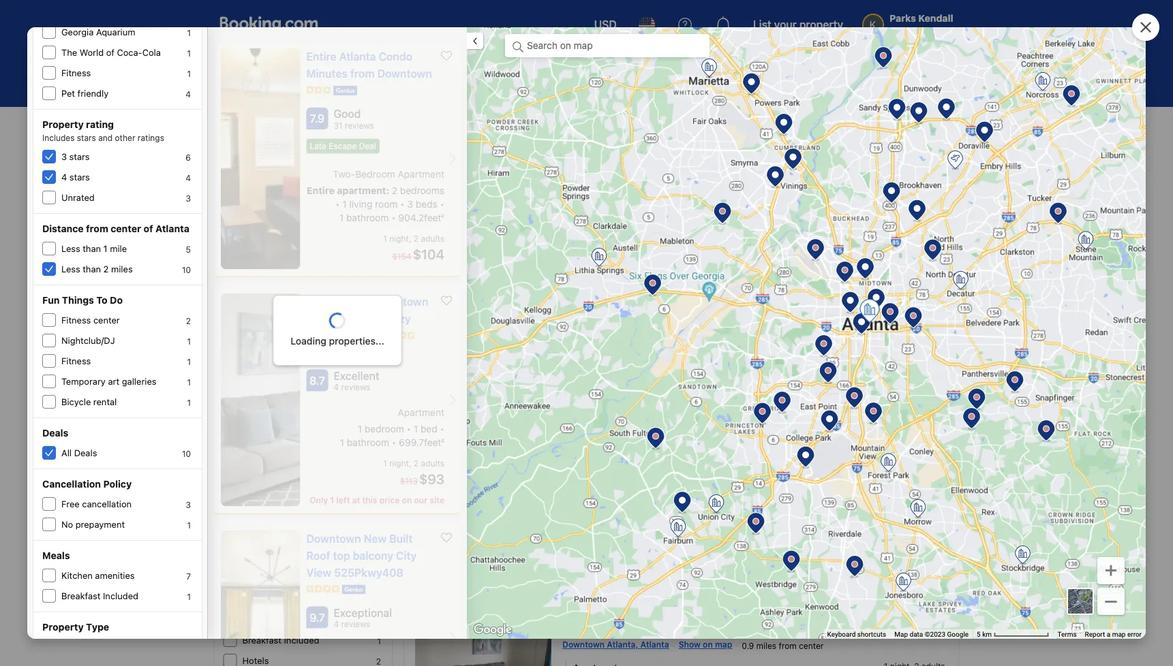 Task type: describe. For each thing, give the bounding box(es) containing it.
• up 699.7feet²
[[407, 423, 411, 434]]

world
[[80, 47, 104, 58]]

good for good element on the right of page
[[893, 413, 921, 426]]

1 night , 2 adults for $93
[[383, 459, 444, 469]]

0 vertical spatial breakfast included
[[61, 591, 138, 602]]

2023
[[636, 332, 659, 344]]

0 horizontal spatial your
[[491, 232, 515, 245]]

your inside "link"
[[774, 18, 797, 31]]

bedroom for two-bedroom apartment
[[594, 500, 631, 510]]

map data ©2023 google
[[895, 631, 969, 639]]

united states of america
[[251, 136, 348, 146]]

(per
[[283, 503, 303, 514]]

1 horizontal spatial entire atlanta condo minutes from downtown
[[562, 412, 792, 450]]

nov left 24
[[523, 103, 540, 114]]

excellent 4 reviews for 'rated excellent' element
[[334, 369, 379, 392]]

1 vertical spatial center
[[93, 315, 120, 325]]

terms link
[[1058, 631, 1077, 639]]

7.9 for scored 7.9 element for rated good element
[[310, 112, 325, 125]]

show on map for heart
[[679, 641, 732, 650]]

1 vertical spatial 1b1b
[[723, 598, 759, 617]]

adults up $93
[[421, 459, 444, 469]]

georgia for georgia
[[363, 136, 393, 146]]

0 horizontal spatial city
[[334, 312, 354, 325]]

good 31 reviews for rated good element
[[334, 107, 374, 130]]

2 inside 'button'
[[710, 103, 716, 114]]

apartment
[[337, 185, 386, 196]]

less than 2 miles
[[61, 264, 133, 274]]

0 horizontal spatial lm505
[[343, 329, 379, 342]]

1 · from the left
[[749, 103, 752, 114]]

miles
[[111, 264, 133, 274]]

map view dialog
[[359, 5, 1173, 667]]

(1
[[602, 538, 609, 548]]

good 31 reviews for good element on the right of page
[[880, 413, 921, 436]]

fri, nov 24 button
[[500, 96, 560, 121]]

0 horizontal spatial heart of atl downtown 1b1b city view cozy condo lm505
[[306, 295, 428, 342]]

• down 'bedrooms'
[[440, 198, 444, 209]]

0 horizontal spatial cozy
[[385, 312, 411, 325]]

904.2feet²
[[398, 212, 444, 223]]

1 horizontal spatial free
[[242, 377, 261, 387]]

0 vertical spatial +
[[410, 56, 416, 67]]

$104
[[413, 246, 444, 262]]

$113
[[400, 477, 418, 486]]

excellent element
[[875, 598, 921, 615]]

the world of coca-cola
[[61, 47, 161, 58]]

0 vertical spatial entire atlanta condo minutes from downtown
[[306, 50, 432, 80]]

1 horizontal spatial friendly
[[258, 397, 289, 407]]

based on your filters, 99% of places to stay are unavailable on our site.
[[440, 232, 813, 245]]

view inside heart of atl downtown 1b1b city view cozy condo lm505 link
[[792, 598, 825, 617]]

99%
[[555, 232, 580, 245]]

0 vertical spatial fitness center
[[61, 315, 120, 325]]

less than 1 mile
[[61, 244, 127, 254]]

based on guest reviews
[[242, 432, 334, 442]]

all deals
[[61, 448, 97, 458]]

data
[[910, 631, 923, 639]]

scored 7.9 element for rated good element
[[306, 108, 328, 130]]

5 for 5
[[186, 245, 191, 254]]

6
[[186, 153, 191, 162]]

show on map button
[[265, 215, 342, 239]]

apartment 1 bedroom • 1 bed • 1 bathroom • 699.7feet²
[[340, 407, 444, 448]]

georgia link
[[363, 135, 393, 147]]

condo inside heart of atl downtown 1b1b city view cozy condo lm505 link
[[598, 617, 642, 636]]

two-bedroom apartment entire apartment : 2 bedrooms • 1 living room • 3 beds • 1 bathroom • 904.2feet²
[[307, 168, 444, 223]]

9+
[[290, 322, 301, 332]]

list your property
[[753, 18, 843, 31]]

1 vertical spatial pet friendly
[[242, 397, 289, 407]]

property
[[799, 18, 843, 31]]

0 horizontal spatial breakfast
[[61, 591, 100, 602]]

deals inside black friday deals save 30% or more when you book before nov 29, 2023
[[499, 309, 536, 328]]

1 vertical spatial free
[[61, 499, 80, 510]]

include
[[464, 268, 496, 279]]

_
[[1105, 579, 1117, 605]]

0 vertical spatial filters
[[290, 302, 320, 313]]

georgia aquarium
[[61, 27, 135, 37]]

america
[[316, 136, 348, 146]]

1 horizontal spatial rentals
[[538, 268, 568, 279]]

stay
[[647, 232, 669, 245]]

show on map for entire
[[601, 454, 654, 464]]

with
[[571, 268, 589, 279]]

availability
[[873, 543, 921, 555]]

hotels
[[718, 268, 746, 279]]

2 vertical spatial ,
[[910, 499, 912, 508]]

0 vertical spatial rentals
[[505, 56, 535, 67]]

keyboard
[[827, 631, 856, 639]]

cancellation policy
[[42, 479, 132, 490]]

your for your results include vacation rentals with similar quality ratings. show hotels only
[[410, 268, 430, 279]]

bed
[[421, 423, 437, 434]]

2 vertical spatial entire
[[562, 412, 601, 430]]

reviews for rated good element
[[345, 121, 374, 130]]

1 horizontal spatial deals
[[74, 448, 97, 458]]

futon)
[[678, 538, 702, 548]]

google
[[947, 631, 969, 639]]

1 vertical spatial fitness center
[[242, 356, 301, 366]]

see available deals
[[423, 360, 509, 371]]

living
[[349, 198, 372, 209]]

cruises link
[[549, 46, 625, 76]]

popular
[[223, 615, 259, 626]]

filter
[[220, 272, 247, 285]]

location 9.4
[[890, 628, 948, 639]]

adults up '$104'
[[421, 234, 444, 244]]

property rating includes stars and other ratings
[[42, 119, 164, 142]]

show hotels only link
[[691, 268, 767, 279]]

2 · from the left
[[802, 103, 804, 114]]

0 vertical spatial entire
[[306, 50, 337, 63]]

29,
[[619, 332, 633, 344]]

• down the bedroom on the left of page
[[392, 437, 396, 448]]

balcony
[[353, 549, 393, 562]]

km
[[982, 631, 992, 639]]

, for $104
[[409, 234, 411, 244]]

• left living
[[335, 198, 340, 209]]

room inside 'button'
[[814, 103, 837, 114]]

0 vertical spatial our
[[770, 232, 787, 245]]

location
[[890, 628, 930, 639]]

1 vertical spatial included
[[284, 636, 319, 646]]

downtown atlanta, atlanta
[[562, 641, 669, 650]]

based for based on guest reviews
[[242, 432, 266, 442]]

atlanta:
[[404, 159, 456, 178]]

excellent for 'rated excellent' element
[[334, 369, 379, 382]]

0 vertical spatial 4 stars
[[61, 172, 90, 182]]

less for less than 1 mile
[[61, 244, 80, 254]]

31 for rated good element
[[334, 121, 343, 130]]

very good: 8+
[[242, 418, 302, 428]]

25
[[614, 103, 626, 114]]

10 for all deals
[[182, 449, 191, 459]]

1 vertical spatial minutes
[[703, 412, 757, 430]]

a
[[1107, 631, 1111, 639]]

1 vertical spatial free cancellation
[[61, 499, 132, 510]]

1 vertical spatial filters
[[262, 615, 291, 626]]

1 vertical spatial 4 stars
[[242, 472, 271, 482]]

all
[[61, 448, 72, 458]]

friday
[[454, 309, 496, 328]]

states
[[279, 136, 304, 146]]

new
[[364, 532, 387, 545]]

results for your
[[432, 268, 462, 279]]

stars up budget
[[250, 472, 271, 482]]

• left '904.2feet²'
[[391, 212, 396, 223]]

than for 1
[[83, 244, 101, 254]]

0 horizontal spatial minutes
[[306, 67, 348, 80]]

than for 2
[[83, 264, 101, 274]]

based inside the wonderful: 9+ based on guest reviews
[[242, 337, 266, 346]]

1 horizontal spatial heart of atl downtown 1b1b city view cozy condo lm505
[[562, 598, 825, 636]]

apartment for two-bedroom apartment
[[633, 500, 678, 510]]

8.7 for excellent element
[[929, 605, 945, 618]]

0 vertical spatial pet
[[61, 88, 75, 99]]

airport taxis link
[[721, 46, 817, 76]]

1 horizontal spatial pet
[[242, 397, 256, 407]]

0 horizontal spatial heart
[[306, 295, 335, 308]]

fitness down things
[[61, 315, 91, 325]]

4 inside exceptional 4 reviews
[[334, 620, 339, 629]]

2 vertical spatial 1 night , 2 adults
[[884, 499, 945, 508]]

nov left 25
[[594, 103, 612, 114]]

0 vertical spatial center
[[111, 223, 141, 234]]

$154 $104
[[392, 246, 444, 262]]

night for $104
[[389, 234, 409, 244]]

2 horizontal spatial city
[[763, 598, 789, 617]]

2 guest from the top
[[280, 432, 302, 442]]

0 vertical spatial included
[[103, 591, 138, 602]]

9.7
[[310, 611, 325, 624]]

deals
[[485, 360, 509, 371]]

reviews for 'rated excellent' element
[[341, 383, 370, 392]]

properties...
[[329, 336, 384, 347]]

0 horizontal spatial deals
[[42, 428, 68, 439]]

heart of atl downtown 1b1b city view cozy condo lm505 link
[[562, 593, 825, 636]]

more
[[474, 332, 496, 344]]

rated good element
[[334, 106, 444, 122]]

entire atlanta condo minutes from downtown image
[[415, 412, 552, 548]]

• right bed
[[440, 423, 444, 434]]

view inside downtown new built roof top balcony city view 525pkwy408
[[306, 566, 331, 579]]

rental
[[93, 397, 117, 407]]

1 horizontal spatial beds
[[581, 538, 600, 548]]

map inside dialog
[[1112, 631, 1126, 639]]

are
[[672, 232, 689, 245]]

search for search
[[899, 100, 942, 116]]

10 for less than 2 miles
[[182, 265, 191, 275]]

coca-
[[117, 47, 142, 58]]

downtown new built roof top balcony city view 525pkwy408
[[306, 532, 417, 579]]

scored 8.7 element for 'rated excellent' element
[[306, 370, 328, 391]]

bedroom for two-bedroom apartment entire apartment : 2 bedrooms • 1 living room • 3 beds • 1 bathroom • 904.2feet²
[[355, 168, 395, 179]]

fun
[[42, 295, 60, 306]]

0 vertical spatial unrated
[[61, 193, 95, 203]]

only
[[748, 268, 767, 279]]

1 vertical spatial heart
[[562, 598, 599, 617]]

google image
[[470, 622, 515, 639]]

31 for good element on the right of page
[[880, 427, 889, 436]]

scored 8.7 element for excellent element
[[926, 600, 948, 622]]

0 vertical spatial atl
[[351, 295, 371, 308]]

no
[[61, 520, 73, 530]]

united states of america link
[[251, 135, 348, 147]]

see for see available deals
[[423, 360, 440, 371]]

1 vertical spatial from
[[86, 223, 108, 234]]

only
[[310, 496, 328, 505]]

0 vertical spatial cancellation
[[263, 377, 313, 387]]

downtown inside entire atlanta condo minutes from downtown link
[[562, 431, 636, 450]]

your previous filters
[[223, 302, 320, 313]]

other
[[115, 133, 135, 142]]

stars down 3 stars
[[69, 172, 90, 182]]

flights
[[309, 56, 338, 67]]

nightclub/dj
[[61, 336, 115, 346]]

night for $93
[[389, 459, 409, 469]]

2 vertical spatial night
[[890, 499, 910, 508]]

report
[[1085, 631, 1105, 639]]

1 vertical spatial lm505
[[646, 617, 692, 636]]



Task type: vqa. For each thing, say whether or not it's contained in the screenshot.
Sign in
no



Task type: locate. For each thing, give the bounding box(es) containing it.
less down less than 1 mile
[[61, 264, 80, 274]]

1 horizontal spatial atl
[[619, 598, 643, 617]]

, up the $154 $104
[[409, 234, 411, 244]]

2 vertical spatial center
[[274, 356, 301, 366]]

1 vertical spatial friendly
[[258, 397, 289, 407]]

1 horizontal spatial good 31 reviews
[[880, 413, 921, 436]]

see left 'availability'
[[854, 543, 871, 555]]

0 horizontal spatial bedroom
[[355, 168, 395, 179]]

excellent for excellent element
[[875, 600, 921, 613]]

only 1 left at this price on our site
[[310, 496, 444, 505]]

0 vertical spatial ,
[[409, 234, 411, 244]]

reviews for rated exceptional element
[[341, 620, 370, 629]]

1 vertical spatial excellent
[[875, 600, 921, 613]]

bathroom inside two-bedroom apartment entire apartment : 2 bedrooms • 1 living room • 3 beds • 1 bathroom • 904.2feet²
[[346, 212, 389, 223]]

0 horizontal spatial our
[[414, 496, 428, 505]]

fitness down wonderful:
[[242, 356, 272, 366]]

0 vertical spatial good
[[334, 107, 361, 120]]

1b1b
[[306, 312, 331, 325], [723, 598, 759, 617]]

scored 7.9 element for good element on the right of page
[[926, 414, 948, 436]]

1 horizontal spatial +
[[1104, 556, 1118, 582]]

see
[[423, 360, 440, 371], [854, 543, 871, 555]]

$93
[[419, 471, 444, 487]]

· right the children
[[802, 103, 804, 114]]

excellent 4 reviews
[[334, 369, 379, 392], [875, 600, 921, 623]]

type
[[86, 622, 109, 633]]

0 vertical spatial deals
[[499, 309, 536, 328]]

includes
[[42, 133, 75, 142]]

bathroom inside apartment 1 bedroom • 1 bed • 1 bathroom • 699.7feet²
[[347, 437, 389, 448]]

2 vertical spatial deals
[[74, 448, 97, 458]]

pet down the
[[61, 88, 75, 99]]

georgia down rated good element
[[363, 136, 393, 146]]

friendly
[[77, 88, 109, 99], [258, 397, 289, 407]]

rating
[[86, 119, 114, 130]]

our left site.
[[770, 232, 787, 245]]

beds left (1
[[581, 538, 600, 548]]

reviews for good element on the right of page
[[891, 427, 921, 436]]

adults
[[718, 103, 746, 114], [421, 234, 444, 244], [421, 459, 444, 469], [922, 499, 945, 508]]

adults inside 'button'
[[718, 103, 746, 114]]

apartment up 'bedrooms'
[[398, 168, 444, 179]]

0 vertical spatial bathroom
[[346, 212, 389, 223]]

scored 7.9 element right good element on the right of page
[[926, 414, 948, 436]]

2 horizontal spatial from
[[760, 412, 792, 430]]

search inside button
[[899, 100, 942, 116]]

cozy
[[385, 312, 411, 325], [562, 617, 595, 636]]

cancellation up the prepayment
[[82, 499, 132, 510]]

at
[[352, 496, 360, 505]]

friendly up 'very good: 8+'
[[258, 397, 289, 407]]

0 vertical spatial heart
[[306, 295, 335, 308]]

nov inside black friday deals save 30% or more when you book before nov 29, 2023
[[599, 332, 616, 344]]

1 horizontal spatial breakfast
[[242, 636, 281, 646]]

0 vertical spatial beds
[[416, 198, 437, 209]]

7.9 for scored 7.9 element related to good element on the right of page
[[930, 418, 944, 431]]

you
[[525, 332, 541, 344]]

0 horizontal spatial search
[[450, 136, 477, 146]]

1 vertical spatial see
[[854, 543, 871, 555]]

good element
[[880, 412, 921, 428]]

1 vertical spatial unrated
[[242, 452, 276, 462]]

see inside "see available deals" button
[[423, 360, 440, 371]]

0 vertical spatial property
[[42, 119, 84, 130]]

guest inside the wonderful: 9+ based on guest reviews
[[280, 337, 302, 346]]

, for $93
[[409, 459, 411, 469]]

scored 8.7 element
[[306, 370, 328, 391], [926, 600, 948, 622]]

fun things to do
[[42, 295, 123, 306]]

exceptional
[[334, 607, 392, 620]]

property inside property rating includes stars and other ratings
[[42, 119, 84, 130]]

1 vertical spatial show on map
[[601, 454, 654, 464]]

0 horizontal spatial atl
[[351, 295, 371, 308]]

black friday deals image
[[404, 299, 959, 389]]

$50 – $200+
[[223, 525, 281, 536]]

0 horizontal spatial view
[[306, 566, 331, 579]]

when
[[499, 332, 522, 344]]

based up '$104'
[[440, 232, 472, 245]]

0 horizontal spatial good 31 reviews
[[334, 107, 374, 130]]

reviews
[[345, 121, 374, 130], [304, 337, 334, 346], [341, 383, 370, 392], [891, 427, 921, 436], [304, 432, 334, 442], [891, 613, 921, 623], [341, 620, 370, 629]]

temporary
[[61, 377, 106, 387]]

loading properties...
[[291, 336, 384, 347]]

1 vertical spatial night
[[389, 459, 409, 469]]

0 vertical spatial search
[[899, 100, 942, 116]]

room
[[814, 103, 837, 114], [375, 198, 398, 209]]

distance from center of atlanta
[[42, 223, 189, 234]]

• up '904.2feet²'
[[400, 198, 405, 209]]

2
[[710, 103, 716, 114], [392, 185, 397, 196], [414, 234, 419, 244], [103, 264, 109, 274], [186, 316, 191, 326], [376, 357, 381, 367], [414, 459, 419, 469], [914, 499, 919, 508]]

night up $154
[[389, 234, 409, 244]]

children
[[763, 103, 799, 114]]

free
[[242, 377, 261, 387], [61, 499, 80, 510]]

699.7feet²
[[399, 437, 444, 448]]

0 vertical spatial from
[[350, 67, 375, 80]]

· left 0
[[749, 103, 752, 114]]

free cancellation up no prepayment
[[61, 499, 132, 510]]

1 vertical spatial 7
[[186, 572, 191, 581]]

_ link
[[1097, 579, 1125, 616]]

atl
[[351, 295, 371, 308], [619, 598, 643, 617]]

from
[[350, 67, 375, 80], [86, 223, 108, 234], [760, 412, 792, 430]]

7.9
[[310, 112, 325, 125], [930, 418, 944, 431]]

room inside two-bedroom apartment entire apartment : 2 bedrooms • 1 living room • 3 beds • 1 bathroom • 904.2feet²
[[375, 198, 398, 209]]

sat, nov 25 button
[[568, 96, 632, 121]]

results down '$104'
[[432, 268, 462, 279]]

2 than from the top
[[83, 264, 101, 274]]

+ _
[[1104, 556, 1118, 605]]

1 horizontal spatial heart
[[562, 598, 599, 617]]

filter by:
[[220, 272, 266, 285]]

excellent down properties...
[[334, 369, 379, 382]]

1 horizontal spatial see
[[854, 543, 871, 555]]

1 horizontal spatial our
[[770, 232, 787, 245]]

0 horizontal spatial excellent
[[334, 369, 379, 382]]

0 vertical spatial minutes
[[306, 67, 348, 80]]

your
[[410, 268, 430, 279], [223, 302, 245, 313], [223, 503, 245, 514]]

lm505 up 'rated excellent' element
[[343, 329, 379, 342]]

0 vertical spatial georgia
[[61, 27, 94, 37]]

reviews inside exceptional 4 reviews
[[341, 620, 370, 629]]

apartment inside apartment 1 bedroom • 1 bed • 1 bathroom • 699.7feet²
[[398, 407, 444, 418]]

stars down includes
[[69, 152, 90, 162]]

reviews for excellent element
[[891, 613, 921, 623]]

1 horizontal spatial view
[[357, 312, 382, 325]]

breakfast included down popular filters
[[242, 636, 319, 646]]

+ link
[[1097, 556, 1125, 585]]

1 less from the top
[[61, 244, 80, 254]]

8.7
[[309, 374, 325, 387], [929, 605, 945, 618]]

than down less than 1 mile
[[83, 264, 101, 274]]

apartment inside two-bedroom apartment entire apartment : 2 bedrooms • 1 living room • 3 beds • 1 bathroom • 904.2feet²
[[398, 168, 444, 179]]

home
[[214, 136, 236, 146]]

unrated down very
[[242, 452, 276, 462]]

0 vertical spatial free cancellation
[[242, 377, 313, 387]]

0 vertical spatial 10
[[459, 159, 477, 178]]

0 vertical spatial 5
[[186, 245, 191, 254]]

stays
[[240, 56, 264, 67]]

1 night , 2 adults up 'availability'
[[884, 499, 945, 508]]

1 vertical spatial view
[[306, 566, 331, 579]]

loading
[[291, 336, 326, 347]]

atl up properties...
[[351, 295, 371, 308]]

group
[[230, 571, 374, 593]]

car
[[487, 56, 503, 67]]

pet up very
[[242, 397, 256, 407]]

rated excellent element
[[334, 368, 444, 384]]

1 horizontal spatial georgia
[[363, 136, 393, 146]]

included down amenities
[[103, 591, 138, 602]]

2 vertical spatial apartment
[[633, 500, 678, 510]]

downtown inside downtown new built roof top balcony city view 525pkwy408
[[306, 532, 361, 545]]

night)
[[306, 503, 334, 514]]

+ inside the map view dialog
[[1104, 556, 1118, 582]]

1 vertical spatial breakfast
[[242, 636, 281, 646]]

0 horizontal spatial 1b1b
[[306, 312, 331, 325]]

search for search results
[[450, 136, 477, 146]]

night up 'availability'
[[890, 499, 910, 508]]

map inside button
[[314, 221, 333, 232]]

2 inside two-bedroom apartment entire apartment : 2 bedrooms • 1 living room • 3 beds • 1 bathroom • 904.2feet²
[[392, 185, 397, 196]]

1 vertical spatial our
[[414, 496, 428, 505]]

bedrooms
[[400, 185, 444, 196]]

built
[[389, 532, 413, 545]]

0 vertical spatial than
[[83, 244, 101, 254]]

your up $50
[[223, 503, 245, 514]]

your for your previous filters
[[223, 302, 245, 313]]

on inside the wonderful: 9+ based on guest reviews
[[269, 337, 278, 346]]

0 vertical spatial good 31 reviews
[[334, 107, 374, 130]]

0
[[754, 103, 760, 114]]

1 horizontal spatial 7.9
[[930, 418, 944, 431]]

included
[[103, 591, 138, 602], [284, 636, 319, 646]]

deals
[[499, 309, 536, 328], [42, 428, 68, 439], [74, 448, 97, 458]]

deals right all
[[74, 448, 97, 458]]

based down very
[[242, 432, 266, 442]]

your left the filters,
[[491, 232, 515, 245]]

1 vertical spatial bathroom
[[347, 437, 389, 448]]

0 horizontal spatial pet friendly
[[61, 88, 109, 99]]

1 horizontal spatial excellent
[[875, 600, 921, 613]]

site.
[[790, 232, 813, 245]]

2 property from the top
[[42, 622, 84, 633]]

map region
[[359, 5, 1173, 667]]

excellent up map in the right of the page
[[875, 600, 921, 613]]

0 vertical spatial scored 8.7 element
[[306, 370, 328, 391]]

1 vertical spatial based
[[242, 337, 266, 346]]

7 for very good: 8+
[[376, 419, 381, 428]]

1 vertical spatial cozy
[[562, 617, 595, 636]]

atlanta: 10 properties found
[[404, 159, 592, 178]]

friendly up rating
[[77, 88, 109, 99]]

4 stars down 3 stars
[[61, 172, 90, 182]]

property up includes
[[42, 119, 84, 130]]

adults up see availability link
[[922, 499, 945, 508]]

two- up apartment
[[333, 168, 355, 179]]

1 horizontal spatial lm505
[[646, 617, 692, 636]]

guest down 9+
[[280, 337, 302, 346]]

search results updated. atlanta: 10 properties found. applied filters: 4 stars, 3 stars, less than 2 miles, all deals. element
[[404, 159, 959, 178]]

1 guest from the top
[[280, 337, 302, 346]]

downtown inside heart of atl downtown 1b1b city view cozy condo lm505 link
[[647, 598, 720, 617]]

fitness center
[[61, 315, 120, 325], [242, 356, 301, 366]]

deals up when
[[499, 309, 536, 328]]

0 horizontal spatial 31
[[334, 121, 343, 130]]

scored 8.7 element down loading
[[306, 370, 328, 391]]

georgia for georgia aquarium
[[61, 27, 94, 37]]

progress bar
[[328, 312, 347, 330]]

2 less from the top
[[61, 264, 80, 274]]

bedroom up full,
[[594, 500, 631, 510]]

0 vertical spatial less
[[61, 244, 80, 254]]

reviews inside the wonderful: 9+ based on guest reviews
[[304, 337, 334, 346]]

see for see availability
[[854, 543, 871, 555]]

stars down rating
[[77, 133, 96, 142]]

roof
[[306, 549, 330, 562]]

bedroom up : at the top left
[[355, 168, 395, 179]]

cancellation
[[263, 377, 313, 387], [82, 499, 132, 510]]

car rentals link
[[456, 46, 547, 76]]

hotels
[[242, 656, 269, 666]]

7 for kitchen amenities
[[186, 572, 191, 581]]

center up mile
[[111, 223, 141, 234]]

budget
[[247, 503, 281, 514]]

show inside button
[[273, 221, 298, 232]]

condo inside entire atlanta condo minutes from downtown link
[[656, 412, 700, 430]]

entire
[[306, 50, 337, 63], [307, 185, 335, 196], [562, 412, 601, 430]]

top
[[333, 549, 350, 562]]

fitness center down the wonderful: 9+ based on guest reviews
[[242, 356, 301, 366]]

flight + hotel link
[[352, 46, 454, 76]]

apartment up bed
[[398, 407, 444, 418]]

filters right "popular" at the bottom of page
[[262, 615, 291, 626]]

1 horizontal spatial search
[[899, 100, 942, 116]]

filters up 9+
[[290, 302, 320, 313]]

scored 9.7 element
[[306, 607, 328, 629]]

+ up the report a map error
[[1104, 556, 1118, 582]]

two- up 3 beds (1 full, 1 sofa bed, 1 futon)
[[573, 500, 594, 510]]

or
[[462, 332, 471, 344]]

0 horizontal spatial free cancellation
[[61, 499, 132, 510]]

save
[[415, 332, 436, 344]]

beds inside two-bedroom apartment entire apartment : 2 bedrooms • 1 living room • 3 beds • 1 bathroom • 904.2feet²
[[416, 198, 437, 209]]

our left site
[[414, 496, 428, 505]]

than up less than 2 miles
[[83, 244, 101, 254]]

vacation
[[499, 268, 536, 279]]

0 horizontal spatial 4 stars
[[61, 172, 90, 182]]

Search on map search field
[[505, 34, 710, 57]]

cola
[[142, 47, 161, 58]]

on inside show on map button
[[300, 221, 311, 232]]

distance
[[42, 223, 84, 234]]

1 vertical spatial excellent 4 reviews
[[875, 600, 921, 623]]

scored 8.7 element up 9.4
[[926, 600, 948, 622]]

0 vertical spatial excellent
[[334, 369, 379, 382]]

1 night , 2 adults up the $154 $104
[[383, 234, 444, 244]]

less for less than 2 miles
[[61, 264, 80, 274]]

apartment up bed,
[[633, 500, 678, 510]]

car rentals
[[487, 56, 535, 67]]

guest down 8+
[[280, 432, 302, 442]]

0 vertical spatial breakfast
[[61, 591, 100, 602]]

0 horizontal spatial room
[[375, 198, 398, 209]]

your right the list
[[774, 18, 797, 31]]

apartment for two-bedroom apartment entire apartment : 2 bedrooms • 1 living room • 3 beds • 1 bathroom • 904.2feet²
[[398, 168, 444, 179]]

5 inside button
[[977, 631, 981, 639]]

lm505
[[343, 329, 379, 342], [646, 617, 692, 636]]

included down 9.7
[[284, 636, 319, 646]]

0 horizontal spatial cancellation
[[82, 499, 132, 510]]

1 vertical spatial heart of atl downtown 1b1b city view cozy condo lm505
[[562, 598, 825, 636]]

2 vertical spatial view
[[792, 598, 825, 617]]

0 vertical spatial based
[[440, 232, 472, 245]]

, up 'availability'
[[910, 499, 912, 508]]

nov left the 29, in the right of the page
[[599, 332, 616, 344]]

show on map
[[273, 221, 333, 232], [601, 454, 654, 464], [679, 641, 732, 650]]

1 vertical spatial breakfast included
[[242, 636, 319, 646]]

0 horizontal spatial results
[[432, 268, 462, 279]]

scored 7.9 element
[[306, 108, 328, 130], [926, 414, 948, 436]]

bathroom
[[346, 212, 389, 223], [347, 437, 389, 448]]

kitchen amenities
[[61, 571, 135, 581]]

3 inside two-bedroom apartment entire apartment : 2 bedrooms • 1 living room • 3 beds • 1 bathroom • 904.2feet²
[[407, 198, 413, 209]]

8.7 for 'rated excellent' element
[[309, 374, 325, 387]]

shortcuts
[[857, 631, 886, 639]]

1 than from the top
[[83, 244, 101, 254]]

previous
[[247, 302, 288, 313]]

based for based on your filters, 99% of places to stay are unavailable on our site.
[[440, 232, 472, 245]]

0 vertical spatial night
[[389, 234, 409, 244]]

fri, nov 24 — sat, nov 25
[[506, 103, 626, 114]]

1 vertical spatial your
[[223, 302, 245, 313]]

your budget (per night)
[[223, 503, 334, 514]]

7.9 up america
[[310, 112, 325, 125]]

1 vertical spatial apartment
[[398, 407, 444, 418]]

your for your budget (per night)
[[223, 503, 245, 514]]

fri,
[[506, 103, 520, 114]]

flight + hotel
[[383, 56, 442, 67]]

two- inside two-bedroom apartment entire apartment : 2 bedrooms • 1 living room • 3 beds • 1 bathroom • 904.2feet²
[[333, 168, 355, 179]]

0 vertical spatial 31
[[334, 121, 343, 130]]

scored 7.9 element up america
[[306, 108, 328, 130]]

1 horizontal spatial fitness center
[[242, 356, 301, 366]]

stars inside property rating includes stars and other ratings
[[77, 133, 96, 142]]

1 property from the top
[[42, 119, 84, 130]]

0 vertical spatial scored 7.9 element
[[306, 108, 328, 130]]

0 horizontal spatial two-
[[333, 168, 355, 179]]

7.9 right good element on the right of page
[[930, 418, 944, 431]]

$154
[[392, 252, 411, 261]]

nov
[[523, 103, 540, 114], [594, 103, 612, 114], [599, 332, 616, 344]]

1 horizontal spatial bedroom
[[594, 500, 631, 510]]

property for property type
[[42, 622, 84, 633]]

1 horizontal spatial 1b1b
[[723, 598, 759, 617]]

4 stars up budget
[[242, 472, 271, 482]]

rated exceptional element
[[334, 605, 444, 621]]

2 horizontal spatial view
[[792, 598, 825, 617]]

1 vertical spatial rentals
[[538, 268, 568, 279]]

0 vertical spatial 7.9
[[310, 112, 325, 125]]

entire inside two-bedroom apartment entire apartment : 2 bedrooms • 1 living room • 3 beds • 1 bathroom • 904.2feet²
[[307, 185, 335, 196]]

cozy left black at the left top of the page
[[385, 312, 411, 325]]

your down the $154 $104
[[410, 268, 430, 279]]

free down 'cancellation'
[[61, 499, 80, 510]]

bicycle rental
[[61, 397, 117, 407]]

meals
[[42, 550, 70, 562]]

+ left hotel
[[410, 56, 416, 67]]

fitness up temporary
[[61, 356, 91, 366]]

cozy up downtown atlanta, atlanta
[[562, 617, 595, 636]]

8.7 down loading
[[309, 374, 325, 387]]

beds down 'bedrooms'
[[416, 198, 437, 209]]

booking.com image
[[220, 16, 318, 33]]

adults left 0
[[718, 103, 746, 114]]

bathroom down the bedroom on the left of page
[[347, 437, 389, 448]]

1 night , 2 adults for $104
[[383, 234, 444, 244]]

good for rated good element
[[334, 107, 361, 120]]

1 vertical spatial scored 7.9 element
[[926, 414, 948, 436]]

excellent 4 reviews down properties...
[[334, 369, 379, 392]]

georgia up the
[[61, 27, 94, 37]]

city inside downtown new built roof top balcony city view 525pkwy408
[[396, 549, 417, 562]]

excellent 4 reviews for excellent element
[[875, 600, 921, 623]]

1 inside 'button'
[[807, 103, 811, 114]]

heart
[[306, 295, 335, 308], [562, 598, 599, 617]]

5 for 5 km
[[977, 631, 981, 639]]

0 vertical spatial results
[[479, 136, 505, 146]]

bicycle
[[61, 397, 91, 407]]

center down the wonderful: 9+ based on guest reviews
[[274, 356, 301, 366]]

results up atlanta: 10 properties found
[[479, 136, 505, 146]]

terms
[[1058, 631, 1077, 639]]

based down wonderful:
[[242, 337, 266, 346]]

two- for two-bedroom apartment entire apartment : 2 bedrooms • 1 living room • 3 beds • 1 bathroom • 904.2feet²
[[333, 168, 355, 179]]

property left type
[[42, 622, 84, 633]]

free cancellation up good:
[[242, 377, 313, 387]]

pet friendly up 'very good: 8+'
[[242, 397, 289, 407]]

your
[[774, 18, 797, 31], [491, 232, 515, 245]]

rentals left with
[[538, 268, 568, 279]]

two- for two-bedroom apartment
[[573, 500, 594, 510]]

property for property rating includes stars and other ratings
[[42, 119, 84, 130]]

show on map inside show on map button
[[273, 221, 333, 232]]

8.7 up 9.4
[[929, 605, 945, 618]]

fitness down the
[[61, 68, 91, 78]]

blue genius logo image
[[333, 86, 357, 95], [333, 86, 357, 95], [306, 348, 330, 357], [306, 348, 330, 357], [342, 585, 366, 595], [342, 585, 366, 595]]

pet friendly up rating
[[61, 88, 109, 99]]

breakfast down popular filters
[[242, 636, 281, 646]]

©2023
[[925, 631, 946, 639]]

unrated up distance
[[61, 193, 95, 203]]

0 vertical spatial 7
[[376, 419, 381, 428]]

bedroom inside two-bedroom apartment entire apartment : 2 bedrooms • 1 living room • 3 beds • 1 bathroom • 904.2feet²
[[355, 168, 395, 179]]

4 stars
[[61, 172, 90, 182], [242, 472, 271, 482]]

see inside see availability link
[[854, 543, 871, 555]]

flights link
[[278, 46, 350, 76]]

results for search
[[479, 136, 505, 146]]

0 vertical spatial friendly
[[77, 88, 109, 99]]

1 vertical spatial atl
[[619, 598, 643, 617]]

0 vertical spatial room
[[814, 103, 837, 114]]



